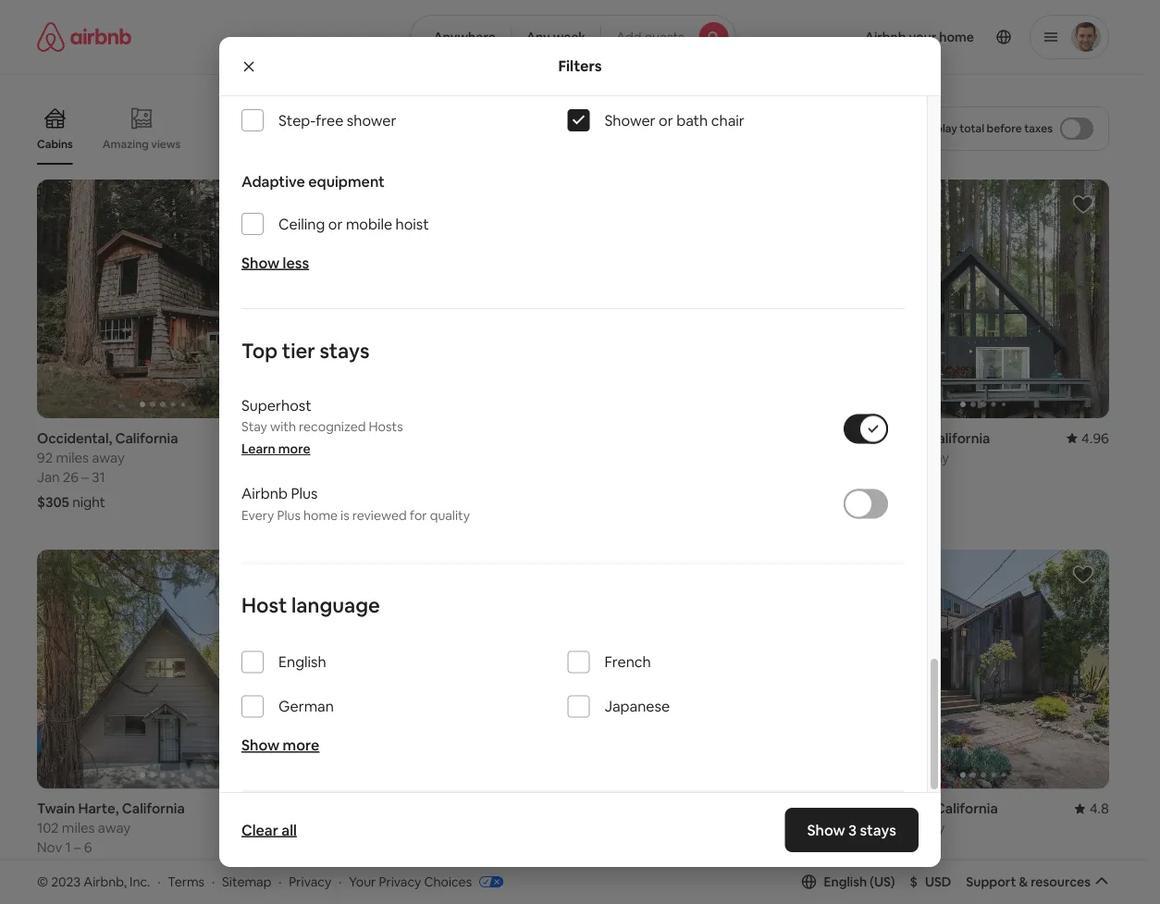 Task type: locate. For each thing, give the bounding box(es) containing it.
night down 6
[[70, 864, 103, 882]]

night right the $248
[[346, 864, 379, 882]]

total
[[960, 121, 985, 136]]

1 vertical spatial more
[[283, 736, 320, 755]]

$210
[[311, 493, 341, 511]]

map
[[567, 792, 594, 809]]

4.98 out of 5 average rating image
[[246, 429, 289, 447]]

terms
[[168, 874, 205, 890]]

away for santa cruz, california 27 miles away nov 5 – 10 $330 night
[[913, 819, 946, 837]]

plus right every
[[277, 507, 301, 524]]

more inside superhost stay with recognized hosts learn more
[[278, 441, 311, 458]]

guests
[[645, 29, 685, 45]]

more down with at the left top of the page
[[278, 441, 311, 458]]

away up 30
[[917, 449, 950, 467]]

– left the 31
[[82, 468, 89, 486]]

group for santa cruz, california
[[858, 550, 1110, 789]]

display total before taxes
[[920, 121, 1054, 136]]

$ usd
[[911, 874, 952, 890]]

or left "mobile"
[[328, 215, 343, 234]]

None search field
[[411, 15, 737, 59]]

miles up 26
[[56, 449, 89, 467]]

0 vertical spatial more
[[278, 441, 311, 458]]

group for $248
[[311, 550, 562, 789]]

english left (us)
[[824, 874, 868, 890]]

group
[[37, 93, 793, 165], [37, 180, 289, 419], [311, 180, 562, 419], [585, 180, 836, 419], [858, 180, 1110, 419], [37, 550, 289, 789], [311, 550, 562, 789], [585, 550, 836, 789], [858, 550, 1110, 789]]

show left the less
[[242, 254, 280, 273]]

group for stinson beach, california
[[311, 180, 562, 419]]

– right 5
[[897, 839, 904, 857]]

plus up home
[[291, 484, 318, 503]]

learn more link
[[242, 441, 311, 458]]

$305
[[37, 493, 69, 511]]

1 vertical spatial plus
[[277, 507, 301, 524]]

away down cruz,
[[913, 819, 946, 837]]

26
[[63, 468, 79, 486]]

stays for show 3 stays
[[861, 821, 897, 840]]

language
[[292, 593, 380, 619]]

show less
[[242, 254, 309, 273]]

show down german
[[242, 736, 280, 755]]

night right $180
[[619, 864, 652, 882]]

· left privacy link
[[279, 874, 282, 890]]

california right hosts
[[409, 429, 472, 447]]

nov
[[858, 468, 884, 486], [37, 839, 62, 857], [858, 839, 884, 857]]

adaptive equipment
[[242, 172, 385, 191]]

group for twain harte, california
[[37, 550, 289, 789]]

away inside santa cruz, california 27 miles away nov 5 – 10 $330 night
[[913, 819, 946, 837]]

stays right tier
[[320, 338, 370, 365]]

privacy left the your
[[289, 874, 332, 890]]

or
[[659, 111, 674, 130], [328, 215, 343, 234]]

views
[[151, 137, 181, 151]]

away down beach,
[[366, 449, 399, 467]]

away down the harte,
[[98, 819, 131, 837]]

california right the harte,
[[122, 800, 185, 818]]

top tier stays
[[242, 338, 370, 365]]

10
[[907, 839, 922, 857]]

california up 30
[[928, 429, 991, 447]]

$215
[[37, 864, 67, 882]]

away inside stinson beach, california 56 miles away
[[366, 449, 399, 467]]

night inside the twain harte, california 102 miles away nov 1 – 6 $215 night
[[70, 864, 103, 882]]

show more
[[242, 736, 320, 755]]

· right terms
[[212, 874, 215, 890]]

show inside button
[[531, 792, 564, 809]]

1 vertical spatial stays
[[861, 821, 897, 840]]

your
[[349, 874, 376, 890]]

stays down santa
[[861, 821, 897, 840]]

cabins
[[37, 137, 73, 151]]

– right 1
[[74, 839, 81, 857]]

california inside the twain harte, california 102 miles away nov 1 – 6 $215 night
[[122, 800, 185, 818]]

away for stinson beach, california 56 miles away
[[366, 449, 399, 467]]

0 vertical spatial stays
[[320, 338, 370, 365]]

miles inside the twain harte, california 102 miles away nov 1 – 6 $215 night
[[62, 819, 95, 837]]

add to wishlist: santa cruz, california image
[[1073, 564, 1095, 586]]

before
[[987, 121, 1023, 136]]

away inside the twain harte, california 102 miles away nov 1 – 6 $215 night
[[98, 819, 131, 837]]

privacy right the your
[[379, 874, 422, 890]]

stays for top tier stays
[[320, 338, 370, 365]]

host language
[[242, 593, 380, 619]]

filters dialog
[[219, 0, 942, 867]]

· left the your
[[339, 874, 342, 890]]

show down 4.99
[[808, 821, 846, 840]]

bath
[[677, 111, 708, 130]]

english up german
[[279, 653, 326, 672]]

taxes
[[1025, 121, 1054, 136]]

©
[[37, 874, 48, 890]]

or left bath
[[659, 111, 674, 130]]

nov down 101
[[858, 468, 884, 486]]

occidental, california 92 miles away jan 26 – 31 $305 night
[[37, 429, 178, 511]]

miles for stinson beach, california 56 miles away
[[330, 449, 363, 467]]

night down the 31
[[72, 493, 105, 511]]

0 vertical spatial plus
[[291, 484, 318, 503]]

california right cruz,
[[936, 800, 999, 818]]

–
[[82, 468, 89, 486], [905, 468, 912, 486], [74, 839, 81, 857], [897, 839, 904, 857]]

56
[[311, 449, 327, 467]]

add to wishlist: cazadero, california image
[[1073, 193, 1095, 216]]

stinson
[[311, 429, 359, 447]]

0 horizontal spatial stays
[[320, 338, 370, 365]]

miles up 6
[[62, 819, 95, 837]]

– inside santa cruz, california 27 miles away nov 5 – 10 $330 night
[[897, 839, 904, 857]]

night inside occidental, california 92 miles away jan 26 – 31 $305 night
[[72, 493, 105, 511]]

nov inside cazadero, california 101 miles away nov 25 – 30 $298 night
[[858, 468, 884, 486]]

4.96
[[1082, 429, 1110, 447]]

1 privacy from the left
[[289, 874, 332, 890]]

plus
[[291, 484, 318, 503], [277, 507, 301, 524]]

0 horizontal spatial or
[[328, 215, 343, 234]]

profile element
[[759, 0, 1110, 74]]

stays
[[320, 338, 370, 365], [861, 821, 897, 840]]

miles up 25
[[881, 449, 914, 467]]

miles for santa cruz, california 27 miles away nov 5 – 10 $330 night
[[877, 819, 910, 837]]

ceiling or mobile hoist
[[279, 215, 429, 234]]

california right occidental,
[[115, 429, 178, 447]]

0 vertical spatial english
[[279, 653, 326, 672]]

show map
[[531, 792, 594, 809]]

102
[[37, 819, 59, 837]]

– inside the twain harte, california 102 miles away nov 1 – 6 $215 night
[[74, 839, 81, 857]]

ceiling
[[279, 215, 325, 234]]

miles inside santa cruz, california 27 miles away nov 5 – 10 $330 night
[[877, 819, 910, 837]]

nov left 1
[[37, 839, 62, 857]]

twain harte, california 102 miles away nov 1 – 6 $215 night
[[37, 800, 185, 882]]

all
[[282, 821, 297, 840]]

airbnb
[[242, 484, 288, 503]]

group for cazadero, california
[[858, 180, 1110, 419]]

night down 10
[[894, 864, 927, 882]]

miles up 5
[[877, 819, 910, 837]]

english inside filters dialog
[[279, 653, 326, 672]]

miles down the stinson
[[330, 449, 363, 467]]

1 horizontal spatial stays
[[861, 821, 897, 840]]

1 horizontal spatial privacy
[[379, 874, 422, 890]]

0 horizontal spatial privacy
[[289, 874, 332, 890]]

hoist
[[396, 215, 429, 234]]

4.96 out of 5 average rating image
[[1067, 429, 1110, 447]]

anywhere
[[434, 29, 496, 45]]

support & resources button
[[967, 874, 1110, 890]]

clear all button
[[232, 812, 306, 849]]

nov inside the twain harte, california 102 miles away nov 1 – 6 $215 night
[[37, 839, 62, 857]]

$298
[[858, 493, 891, 511]]

away for twain harte, california 102 miles away nov 1 – 6 $215 night
[[98, 819, 131, 837]]

0 vertical spatial or
[[659, 111, 674, 130]]

4 · from the left
[[339, 874, 342, 890]]

·
[[158, 874, 161, 890], [212, 874, 215, 890], [279, 874, 282, 890], [339, 874, 342, 890]]

92
[[37, 449, 53, 467]]

(us)
[[870, 874, 896, 890]]

more down german
[[283, 736, 320, 755]]

support & resources
[[967, 874, 1092, 890]]

english (us)
[[824, 874, 896, 890]]

beach,
[[362, 429, 406, 447]]

night down 30
[[894, 493, 927, 511]]

shower
[[347, 111, 397, 130]]

31
[[92, 468, 105, 486]]

$210 night
[[311, 493, 377, 511]]

miles inside stinson beach, california 56 miles away
[[330, 449, 363, 467]]

california inside stinson beach, california 56 miles away
[[409, 429, 472, 447]]

show more button
[[242, 736, 320, 755]]

less
[[283, 254, 309, 273]]

away up the 31
[[92, 449, 125, 467]]

1 horizontal spatial or
[[659, 111, 674, 130]]

or for ceiling
[[328, 215, 343, 234]]

· right 'inc.' on the bottom left of the page
[[158, 874, 161, 890]]

harte,
[[78, 800, 119, 818]]

2 · from the left
[[212, 874, 215, 890]]

group for occidental, california
[[37, 180, 289, 419]]

show left map
[[531, 792, 564, 809]]

– right 25
[[905, 468, 912, 486]]

1 vertical spatial english
[[824, 874, 868, 890]]

terms · sitemap · privacy
[[168, 874, 332, 890]]

– inside cazadero, california 101 miles away nov 25 – 30 $298 night
[[905, 468, 912, 486]]

night
[[72, 493, 105, 511], [344, 493, 377, 511], [894, 493, 927, 511], [70, 864, 103, 882], [346, 864, 379, 882], [619, 864, 652, 882], [894, 864, 927, 882]]

california inside santa cruz, california 27 miles away nov 5 – 10 $330 night
[[936, 800, 999, 818]]

airbnb,
[[84, 874, 127, 890]]

1 horizontal spatial english
[[824, 874, 868, 890]]

jan
[[37, 468, 60, 486]]

0 horizontal spatial english
[[279, 653, 326, 672]]

1 vertical spatial or
[[328, 215, 343, 234]]

nov left 5
[[858, 839, 884, 857]]

show
[[242, 254, 280, 273], [242, 736, 280, 755], [531, 792, 564, 809], [808, 821, 846, 840]]

nov inside santa cruz, california 27 miles away nov 5 – 10 $330 night
[[858, 839, 884, 857]]

more
[[278, 441, 311, 458], [283, 736, 320, 755]]

german
[[279, 697, 334, 716]]

occidental,
[[37, 429, 112, 447]]



Task type: describe. For each thing, give the bounding box(es) containing it.
california for santa cruz, california 27 miles away nov 5 – 10 $330 night
[[936, 800, 999, 818]]

away inside cazadero, california 101 miles away nov 25 – 30 $298 night
[[917, 449, 950, 467]]

privacy link
[[289, 874, 332, 890]]

free
[[316, 111, 344, 130]]

every
[[242, 507, 274, 524]]

sitemap
[[222, 874, 272, 890]]

california for stinson beach, california 56 miles away
[[409, 429, 472, 447]]

california for twain harte, california 102 miles away nov 1 – 6 $215 night
[[122, 800, 185, 818]]

miles inside cazadero, california 101 miles away nov 25 – 30 $298 night
[[881, 449, 914, 467]]

show for show less
[[242, 254, 280, 273]]

english for english (us)
[[824, 874, 868, 890]]

airbnb plus every plus home is reviewed for quality
[[242, 484, 470, 524]]

stay
[[242, 419, 268, 436]]

show for show more
[[242, 736, 280, 755]]

hosts
[[369, 419, 403, 436]]

4.99
[[808, 800, 836, 818]]

reviewed
[[352, 507, 407, 524]]

clear
[[242, 821, 279, 840]]

clear all
[[242, 821, 297, 840]]

3 · from the left
[[279, 874, 282, 890]]

4.8 out of 5 average rating image
[[1076, 800, 1110, 818]]

display total before taxes button
[[904, 106, 1110, 151]]

miles inside occidental, california 92 miles away jan 26 – 31 $305 night
[[56, 449, 89, 467]]

japanese
[[605, 697, 670, 716]]

5
[[887, 839, 894, 857]]

for
[[410, 507, 427, 524]]

any week
[[527, 29, 586, 45]]

4.99 out of 5 average rating image
[[793, 800, 836, 818]]

week
[[553, 29, 586, 45]]

2 privacy from the left
[[379, 874, 422, 890]]

english for english
[[279, 653, 326, 672]]

california inside cazadero, california 101 miles away nov 25 – 30 $298 night
[[928, 429, 991, 447]]

tier
[[282, 338, 315, 365]]

1
[[65, 839, 71, 857]]

1 · from the left
[[158, 874, 161, 890]]

omg!
[[221, 137, 251, 151]]

group containing amazing views
[[37, 93, 793, 165]]

night inside santa cruz, california 27 miles away nov 5 – 10 $330 night
[[894, 864, 927, 882]]

show for show map
[[531, 792, 564, 809]]

top
[[242, 338, 278, 365]]

3
[[849, 821, 858, 840]]

your privacy choices link
[[349, 874, 504, 892]]

terms link
[[168, 874, 205, 890]]

miles for twain harte, california 102 miles away nov 1 – 6 $215 night
[[62, 819, 95, 837]]

– inside occidental, california 92 miles away jan 26 – 31 $305 night
[[82, 468, 89, 486]]

nov for twain harte, california 102 miles away nov 1 – 6 $215 night
[[37, 839, 62, 857]]

french
[[605, 653, 652, 672]]

4.98
[[261, 429, 289, 447]]

learn
[[242, 441, 276, 458]]

2023
[[51, 874, 81, 890]]

equipment
[[308, 172, 385, 191]]

night inside cazadero, california 101 miles away nov 25 – 30 $298 night
[[894, 493, 927, 511]]

recognized
[[299, 419, 366, 436]]

stinson beach, california 56 miles away
[[311, 429, 472, 467]]

remove from wishlist: occidental, california image
[[252, 193, 274, 216]]

show less button
[[242, 254, 309, 273]]

step-free shower
[[279, 111, 397, 130]]

$
[[911, 874, 918, 890]]

home
[[304, 507, 338, 524]]

santa cruz, california 27 miles away nov 5 – 10 $330 night
[[858, 800, 999, 882]]

superhost stay with recognized hosts learn more
[[242, 396, 403, 458]]

with
[[270, 419, 296, 436]]

30
[[915, 468, 931, 486]]

$330
[[858, 864, 891, 882]]

6
[[84, 839, 92, 857]]

25
[[887, 468, 902, 486]]

any
[[527, 29, 551, 45]]

display
[[920, 121, 958, 136]]

or for shower
[[659, 111, 674, 130]]

anywhere button
[[411, 15, 512, 59]]

sitemap link
[[222, 874, 272, 890]]

filters
[[559, 56, 602, 75]]

night right $210
[[344, 493, 377, 511]]

$180
[[585, 864, 616, 882]]

usd
[[926, 874, 952, 890]]

none search field containing anywhere
[[411, 15, 737, 59]]

&
[[1020, 874, 1029, 890]]

$248
[[311, 864, 343, 882]]

california inside occidental, california 92 miles away jan 26 – 31 $305 night
[[115, 429, 178, 447]]

101
[[858, 449, 878, 467]]

host
[[242, 593, 287, 619]]

nov for santa cruz, california 27 miles away nov 5 – 10 $330 night
[[858, 839, 884, 857]]

support
[[967, 874, 1017, 890]]

twain
[[37, 800, 75, 818]]

$248 night
[[311, 864, 379, 882]]

chair
[[712, 111, 745, 130]]

show for show 3 stays
[[808, 821, 846, 840]]

choices
[[424, 874, 472, 890]]

shower
[[605, 111, 656, 130]]

your privacy choices
[[349, 874, 472, 890]]

cazadero,
[[858, 429, 925, 447]]

resources
[[1032, 874, 1092, 890]]

show map button
[[512, 778, 635, 823]]

superhost
[[242, 396, 312, 415]]

away inside occidental, california 92 miles away jan 26 – 31 $305 night
[[92, 449, 125, 467]]

© 2023 airbnb, inc. ·
[[37, 874, 161, 890]]



Task type: vqa. For each thing, say whether or not it's contained in the screenshot.
trip
no



